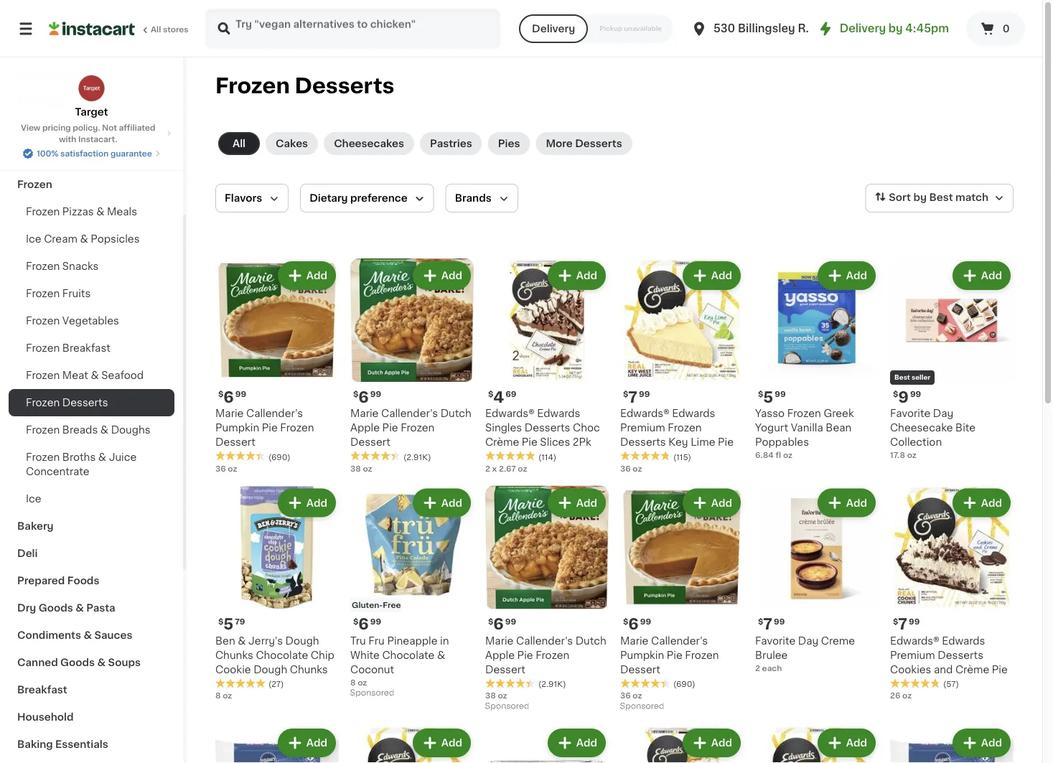 Task type: vqa. For each thing, say whether or not it's contained in the screenshot.
8 in the Tru Fru Pineapple in White Chocolate & Coconut 8 oz
yes



Task type: describe. For each thing, give the bounding box(es) containing it.
produce link
[[9, 34, 174, 62]]

edwards for crème
[[942, 636, 985, 646]]

sponsored badge image for tru fru pineapple in white chocolate & coconut
[[350, 689, 394, 697]]

8 inside tru fru pineapple in white chocolate & coconut 8 oz
[[350, 678, 356, 686]]

popsicles
[[91, 234, 140, 244]]

snacks inside frozen snacks link
[[62, 261, 99, 271]]

0 horizontal spatial 8
[[215, 692, 221, 700]]

affiliated
[[119, 124, 155, 132]]

0 vertical spatial pumpkin
[[215, 423, 259, 433]]

collection
[[890, 437, 942, 447]]

brands button
[[446, 184, 518, 213]]

desserts inside edwards® edwards premium frozen desserts key lime pie
[[620, 437, 666, 447]]

(27)
[[269, 680, 284, 688]]

frozen breakfast link
[[9, 335, 174, 362]]

cakes link
[[266, 132, 318, 155]]

& right view
[[46, 125, 55, 135]]

ice cream & popsicles link
[[9, 225, 174, 253]]

target link
[[75, 75, 108, 119]]

0
[[1003, 24, 1010, 34]]

beverages link
[[9, 89, 174, 116]]

frozen broths & juice concentrate link
[[9, 444, 174, 485]]

$ 7 99 for edwards® edwards premium desserts cookies and crème pie
[[893, 617, 920, 632]]

sort by
[[889, 193, 927, 203]]

edwards® edwards premium desserts cookies and crème pie
[[890, 636, 1008, 674]]

oz inside yasso frozen greek yogurt vanilla bean poppables 6.84 fl oz
[[783, 451, 793, 459]]

crème inside the edwards® edwards singles desserts choc crème pie slices 2pk
[[485, 437, 519, 447]]

flavors button
[[215, 184, 289, 213]]

delivery by 4:45pm
[[840, 23, 949, 34]]

x
[[492, 464, 497, 472]]

fl
[[776, 451, 781, 459]]

2 x 2.67 oz
[[485, 464, 527, 472]]

& left the soups
[[97, 658, 106, 668]]

desserts inside the edwards® edwards singles desserts choc crème pie slices 2pk
[[525, 423, 570, 433]]

1 horizontal spatial 38
[[485, 692, 496, 700]]

$ 4 69
[[488, 389, 516, 405]]

key
[[669, 437, 688, 447]]

concentrate
[[26, 467, 89, 477]]

cheesecake
[[890, 423, 953, 433]]

beverages
[[17, 98, 72, 108]]

bite
[[956, 423, 976, 433]]

goods for canned
[[60, 658, 95, 668]]

all for all
[[233, 139, 246, 149]]

dietary
[[310, 193, 348, 203]]

& left the sauces on the left bottom
[[84, 630, 92, 640]]

26 oz
[[890, 692, 912, 700]]

1 horizontal spatial seafood
[[101, 370, 144, 380]]

7 for favorite day creme brulee
[[763, 617, 772, 632]]

6 for sponsored badge image associated with tru fru pineapple in white chocolate & coconut
[[358, 617, 369, 632]]

sauces
[[94, 630, 132, 640]]

pasta
[[86, 603, 115, 613]]

530 billingsley road button
[[691, 9, 827, 49]]

more desserts link
[[536, 132, 632, 155]]

desserts inside edwards® edwards premium desserts cookies and crème pie
[[938, 650, 984, 660]]

1 vertical spatial chunks
[[290, 664, 328, 674]]

4
[[493, 389, 504, 405]]

product group containing 9
[[890, 258, 1014, 461]]

deli
[[17, 548, 38, 559]]

delivery by 4:45pm link
[[817, 20, 949, 37]]

& inside tru fru pineapple in white chocolate & coconut 8 oz
[[437, 650, 445, 660]]

stores
[[163, 25, 189, 33]]

edwards® for edwards® edwards singles desserts choc crème pie slices 2pk
[[485, 408, 535, 419]]

desserts inside "link"
[[62, 398, 108, 408]]

0 vertical spatial 38
[[350, 464, 361, 472]]

530
[[714, 23, 735, 34]]

best match
[[929, 193, 989, 203]]

best seller
[[895, 374, 931, 381]]

each
[[762, 664, 782, 672]]

& inside 'link'
[[57, 152, 66, 162]]

oz inside favorite day cheesecake bite collection 17.8 oz
[[907, 451, 917, 459]]

instacart.
[[78, 135, 117, 143]]

day for 9
[[933, 408, 954, 419]]

view pricing policy. not affiliated with instacart.
[[21, 124, 155, 143]]

meals
[[107, 207, 137, 217]]

brands
[[455, 193, 492, 203]]

satisfaction
[[60, 150, 109, 158]]

match
[[956, 193, 989, 203]]

favorite day cheesecake bite collection 17.8 oz
[[890, 408, 976, 459]]

poppables
[[755, 437, 809, 447]]

5 for yasso frozen greek yogurt vanilla bean poppables
[[763, 389, 773, 405]]

1 vertical spatial pumpkin
[[620, 650, 664, 660]]

view pricing policy. not affiliated with instacart. link
[[11, 122, 172, 145]]

ice for ice cream & popsicles
[[26, 234, 41, 244]]

snacks inside snacks & candy 'link'
[[17, 152, 55, 162]]

in
[[440, 636, 449, 646]]

gluten-
[[352, 601, 383, 609]]

pie inside the edwards® edwards singles desserts choc crème pie slices 2pk
[[522, 437, 538, 447]]

by for delivery
[[889, 23, 903, 34]]

favorite for 9
[[890, 408, 931, 419]]

dairy
[[17, 70, 45, 80]]

100%
[[37, 150, 58, 158]]

edwards for pie
[[537, 408, 580, 419]]

1 horizontal spatial (690)
[[673, 680, 695, 688]]

chocolate for pineapple
[[382, 650, 435, 660]]

7 for edwards® edwards premium desserts cookies and crème pie
[[898, 617, 907, 632]]

1 vertical spatial meat
[[62, 370, 88, 380]]

7 for edwards® edwards premium frozen desserts key lime pie
[[628, 389, 638, 405]]

$ inside $ 5 99
[[758, 390, 763, 398]]

edwards® for edwards® edwards premium frozen desserts key lime pie
[[620, 408, 670, 419]]

breakfast link
[[9, 676, 174, 704]]

yasso frozen greek yogurt vanilla bean poppables 6.84 fl oz
[[755, 408, 854, 459]]

79
[[235, 617, 245, 625]]

ice link
[[9, 485, 174, 513]]

1 horizontal spatial (2.91k)
[[538, 680, 566, 688]]

prepared foods link
[[9, 567, 174, 594]]

condiments & sauces link
[[9, 622, 174, 649]]

preference
[[350, 193, 408, 203]]

frozen inside yasso frozen greek yogurt vanilla bean poppables 6.84 fl oz
[[787, 408, 821, 419]]

gluten-free
[[352, 601, 401, 609]]

dry
[[17, 603, 36, 613]]

lime
[[691, 437, 715, 447]]

frozen snacks link
[[9, 253, 174, 280]]

2.67
[[499, 464, 516, 472]]

creme
[[821, 636, 855, 646]]

100% satisfaction guarantee
[[37, 150, 152, 158]]

sort
[[889, 193, 911, 203]]

premium for desserts
[[620, 423, 665, 433]]

cookies
[[890, 664, 931, 674]]

delivery for delivery by 4:45pm
[[840, 23, 886, 34]]

free
[[383, 601, 401, 609]]

broths
[[62, 452, 96, 462]]

1 horizontal spatial frozen desserts
[[215, 76, 394, 96]]

sponsored badge image for marie callender's pumpkin pie frozen dessert
[[620, 702, 664, 711]]

ice for ice
[[26, 494, 41, 504]]

$ 6 99 for sponsored badge image associated with tru fru pineapple in white chocolate & coconut
[[353, 617, 381, 632]]

baking
[[17, 739, 53, 750]]

frozen snacks
[[26, 261, 99, 271]]

1 vertical spatial marie callender's pumpkin pie frozen dessert
[[620, 636, 719, 674]]

1 vertical spatial dough
[[254, 664, 287, 674]]

meat & seafood link
[[9, 116, 174, 144]]

0 horizontal spatial meat
[[17, 125, 44, 135]]

breakfast inside breakfast 'link'
[[17, 685, 67, 695]]

(115)
[[673, 453, 691, 461]]

frozen vegetables link
[[9, 307, 174, 335]]

frozen inside frozen broths & juice concentrate
[[26, 452, 60, 462]]

prepared
[[17, 576, 65, 586]]

pie inside edwards® edwards premium desserts cookies and crème pie
[[992, 664, 1008, 674]]

bakery link
[[9, 513, 174, 540]]

0 vertical spatial apple
[[350, 423, 380, 433]]

best for best match
[[929, 193, 953, 203]]

essentials
[[55, 739, 108, 750]]

flavors
[[225, 193, 262, 203]]

0 horizontal spatial (2.91k)
[[403, 453, 431, 461]]

69
[[506, 390, 516, 398]]

frozen link
[[9, 171, 174, 198]]

frozen desserts link
[[9, 389, 174, 416]]

household link
[[9, 704, 174, 731]]

all for all stores
[[151, 25, 161, 33]]

with
[[59, 135, 76, 143]]

frozen desserts inside frozen desserts "link"
[[26, 398, 108, 408]]

frozen fruits link
[[9, 280, 174, 307]]

crème inside edwards® edwards premium desserts cookies and crème pie
[[956, 664, 989, 674]]



Task type: locate. For each thing, give the bounding box(es) containing it.
$ 7 99 for favorite day creme brulee
[[758, 617, 785, 632]]

& inside ben & jerry's dough chunks chocolate chip cookie dough chunks
[[238, 636, 246, 646]]

dry goods & pasta link
[[9, 594, 174, 622]]

6 for marie callender's dutch apple pie frozen dessert's sponsored badge image
[[493, 617, 504, 632]]

premium
[[620, 423, 665, 433], [890, 650, 935, 660]]

& right cream
[[80, 234, 88, 244]]

goods for dry
[[39, 603, 73, 613]]

0 horizontal spatial chunks
[[215, 650, 253, 660]]

$ inside $ 9 99
[[893, 390, 898, 398]]

dairy & eggs link
[[9, 62, 174, 89]]

slices
[[540, 437, 570, 447]]

★★★★★
[[215, 451, 266, 461], [215, 451, 266, 461], [350, 451, 401, 461], [350, 451, 401, 461], [485, 451, 536, 461], [485, 451, 536, 461], [620, 451, 671, 461], [620, 451, 671, 461], [215, 678, 266, 688], [215, 678, 266, 688], [485, 678, 536, 688], [485, 678, 536, 688], [620, 678, 671, 688], [620, 678, 671, 688], [890, 678, 940, 688], [890, 678, 940, 688]]

target
[[75, 107, 108, 117]]

0 vertical spatial day
[[933, 408, 954, 419]]

best inside field
[[929, 193, 953, 203]]

0 vertical spatial dough
[[285, 636, 319, 646]]

pie
[[262, 423, 278, 433], [382, 423, 398, 433], [522, 437, 538, 447], [718, 437, 734, 447], [517, 650, 533, 660], [667, 650, 683, 660], [992, 664, 1008, 674]]

0 horizontal spatial seafood
[[57, 125, 101, 135]]

(690)
[[269, 453, 290, 461], [673, 680, 695, 688]]

oz
[[783, 451, 793, 459], [907, 451, 917, 459], [228, 464, 237, 472], [363, 464, 372, 472], [518, 464, 527, 472], [633, 464, 642, 472], [358, 678, 367, 686], [223, 692, 232, 700], [498, 692, 507, 700], [633, 692, 642, 700], [902, 692, 912, 700]]

crème up (57) on the right bottom
[[956, 664, 989, 674]]

0 horizontal spatial chocolate
[[256, 650, 308, 660]]

service type group
[[519, 14, 673, 43]]

1 horizontal spatial $ 7 99
[[758, 617, 785, 632]]

0 vertical spatial 38 oz
[[350, 464, 372, 472]]

2 chocolate from the left
[[382, 650, 435, 660]]

fru
[[369, 636, 385, 646]]

2 horizontal spatial edwards®
[[890, 636, 939, 646]]

1 vertical spatial seafood
[[101, 370, 144, 380]]

goods inside canned goods & soups link
[[60, 658, 95, 668]]

1 vertical spatial marie callender's dutch apple pie frozen dessert
[[485, 636, 607, 674]]

best for best seller
[[895, 374, 910, 381]]

dough up (27)
[[254, 664, 287, 674]]

yogurt
[[755, 423, 788, 433]]

edwards inside edwards® edwards premium desserts cookies and crème pie
[[942, 636, 985, 646]]

None search field
[[205, 9, 500, 49]]

0 horizontal spatial dutch
[[441, 408, 472, 419]]

goods down condiments & sauces
[[60, 658, 95, 668]]

premium for cookies
[[890, 650, 935, 660]]

meat & seafood
[[17, 125, 101, 135]]

0 vertical spatial by
[[889, 23, 903, 34]]

dough up chip
[[285, 636, 319, 646]]

1 vertical spatial favorite
[[755, 636, 796, 646]]

breakfast up the frozen meat & seafood
[[62, 343, 110, 353]]

favorite day creme brulee 2 each
[[755, 636, 855, 672]]

edwards® inside the edwards® edwards singles desserts choc crème pie slices 2pk
[[485, 408, 535, 419]]

0 vertical spatial 5
[[763, 389, 773, 405]]

snacks down the ice cream & popsicles at left top
[[62, 261, 99, 271]]

by left 4:45pm
[[889, 23, 903, 34]]

1 horizontal spatial favorite
[[890, 408, 931, 419]]

1 horizontal spatial edwards
[[672, 408, 715, 419]]

2 horizontal spatial edwards
[[942, 636, 985, 646]]

favorite down $ 9 99
[[890, 408, 931, 419]]

1 vertical spatial day
[[798, 636, 819, 646]]

1 horizontal spatial meat
[[62, 370, 88, 380]]

favorite inside favorite day cheesecake bite collection 17.8 oz
[[890, 408, 931, 419]]

doughs
[[111, 425, 150, 435]]

0 horizontal spatial all
[[151, 25, 161, 33]]

dietary preference button
[[300, 184, 434, 213]]

delivery button
[[519, 14, 588, 43]]

$ 6 99 for marie callender's pumpkin pie frozen dessert sponsored badge image
[[623, 617, 651, 632]]

chunks up cookie on the bottom
[[215, 650, 253, 660]]

1 vertical spatial 38 oz
[[485, 692, 507, 700]]

desserts left key
[[620, 437, 666, 447]]

meat up 100%
[[17, 125, 44, 135]]

prepared foods
[[17, 576, 99, 586]]

0 vertical spatial 2
[[485, 464, 490, 472]]

7 up brulee
[[763, 617, 772, 632]]

1 horizontal spatial delivery
[[840, 23, 886, 34]]

& left meals
[[96, 207, 104, 217]]

& left eggs at the left top
[[48, 70, 56, 80]]

chunks down chip
[[290, 664, 328, 674]]

chocolate inside tru fru pineapple in white chocolate & coconut 8 oz
[[382, 650, 435, 660]]

vanilla
[[791, 423, 823, 433]]

target logo image
[[78, 75, 105, 102]]

0 vertical spatial all
[[151, 25, 161, 33]]

edwards for lime
[[672, 408, 715, 419]]

goods down prepared foods
[[39, 603, 73, 613]]

edwards® inside edwards® edwards premium frozen desserts key lime pie
[[620, 408, 670, 419]]

edwards® edwards singles desserts choc crème pie slices 2pk
[[485, 408, 600, 447]]

1 vertical spatial frozen desserts
[[26, 398, 108, 408]]

0 horizontal spatial favorite
[[755, 636, 796, 646]]

candy
[[68, 152, 102, 162]]

1 vertical spatial 2
[[755, 664, 760, 672]]

desserts up slices
[[525, 423, 570, 433]]

breakfast inside frozen breakfast link
[[62, 343, 110, 353]]

1 horizontal spatial sponsored badge image
[[485, 702, 529, 711]]

99 inside $ 9 99
[[910, 390, 921, 398]]

favorite
[[890, 408, 931, 419], [755, 636, 796, 646]]

desserts down the frozen meat & seafood
[[62, 398, 108, 408]]

snacks down view
[[17, 152, 55, 162]]

1 vertical spatial ice
[[26, 494, 41, 504]]

38
[[350, 464, 361, 472], [485, 692, 496, 700]]

$ 7 99 for edwards® edwards premium frozen desserts key lime pie
[[623, 389, 650, 405]]

oz inside tru fru pineapple in white chocolate & coconut 8 oz
[[358, 678, 367, 686]]

1 vertical spatial goods
[[60, 658, 95, 668]]

1 chocolate from the left
[[256, 650, 308, 660]]

& left juice
[[98, 452, 106, 462]]

0 horizontal spatial delivery
[[532, 24, 575, 34]]

pies link
[[488, 132, 530, 155]]

dietary preference
[[310, 193, 408, 203]]

delivery for delivery
[[532, 24, 575, 34]]

edwards up lime
[[672, 408, 715, 419]]

favorite inside favorite day creme brulee 2 each
[[755, 636, 796, 646]]

frozen meat & seafood
[[26, 370, 144, 380]]

0 vertical spatial snacks
[[17, 152, 55, 162]]

0 vertical spatial chunks
[[215, 650, 253, 660]]

day left creme
[[798, 636, 819, 646]]

premium inside edwards® edwards premium frozen desserts key lime pie
[[620, 423, 665, 433]]

cheesecakes
[[334, 139, 404, 149]]

pastries
[[430, 139, 472, 149]]

by for sort
[[914, 193, 927, 203]]

0 vertical spatial (2.91k)
[[403, 453, 431, 461]]

1 horizontal spatial crème
[[956, 664, 989, 674]]

frozen broths & juice concentrate
[[26, 452, 137, 477]]

7 up cookies
[[898, 617, 907, 632]]

0 horizontal spatial by
[[889, 23, 903, 34]]

pricing
[[42, 124, 71, 132]]

breads
[[62, 425, 98, 435]]

1 horizontal spatial dutch
[[576, 636, 607, 646]]

0 vertical spatial seafood
[[57, 125, 101, 135]]

$ 6 99 for marie callender's dutch apple pie frozen dessert's sponsored badge image
[[488, 617, 516, 632]]

1 horizontal spatial 2
[[755, 664, 760, 672]]

all link
[[218, 132, 260, 155]]

favorite up brulee
[[755, 636, 796, 646]]

day inside favorite day cheesecake bite collection 17.8 oz
[[933, 408, 954, 419]]

meat down frozen breakfast
[[62, 370, 88, 380]]

& inside frozen broths & juice concentrate
[[98, 452, 106, 462]]

0 vertical spatial ice
[[26, 234, 41, 244]]

chocolate down pineapple
[[382, 650, 435, 660]]

best left seller
[[895, 374, 910, 381]]

all left stores in the top left of the page
[[151, 25, 161, 33]]

best left match
[[929, 193, 953, 203]]

edwards® up singles
[[485, 408, 535, 419]]

1 vertical spatial apple
[[485, 650, 515, 660]]

0 horizontal spatial 38
[[350, 464, 361, 472]]

0 horizontal spatial edwards
[[537, 408, 580, 419]]

7 up edwards® edwards premium frozen desserts key lime pie at the bottom right of page
[[628, 389, 638, 405]]

tru fru pineapple in white chocolate & coconut 8 oz
[[350, 636, 449, 686]]

edwards® up key
[[620, 408, 670, 419]]

0 horizontal spatial premium
[[620, 423, 665, 433]]

premium up cookies
[[890, 650, 935, 660]]

0 horizontal spatial snacks
[[17, 152, 55, 162]]

frozen pizzas & meals link
[[9, 198, 174, 225]]

0 vertical spatial marie callender's pumpkin pie frozen dessert
[[215, 408, 314, 447]]

dough
[[285, 636, 319, 646], [254, 664, 287, 674]]

1 vertical spatial 38
[[485, 692, 496, 700]]

2 left each
[[755, 664, 760, 672]]

0 vertical spatial meat
[[17, 125, 44, 135]]

edwards inside the edwards® edwards singles desserts choc crème pie slices 2pk
[[537, 408, 580, 419]]

product group containing 4
[[485, 258, 609, 474]]

0 vertical spatial crème
[[485, 437, 519, 447]]

foods
[[67, 576, 99, 586]]

all left cakes
[[233, 139, 246, 149]]

0 vertical spatial (690)
[[269, 453, 290, 461]]

0 horizontal spatial crème
[[485, 437, 519, 447]]

jerry's
[[248, 636, 283, 646]]

8 down cookie on the bottom
[[215, 692, 221, 700]]

1 vertical spatial premium
[[890, 650, 935, 660]]

2 left x
[[485, 464, 490, 472]]

pie inside edwards® edwards premium frozen desserts key lime pie
[[718, 437, 734, 447]]

Search field
[[207, 10, 499, 47]]

policy.
[[73, 124, 100, 132]]

0 button
[[966, 11, 1025, 46]]

0 horizontal spatial best
[[895, 374, 910, 381]]

1 horizontal spatial marie callender's pumpkin pie frozen dessert
[[620, 636, 719, 674]]

fruits
[[62, 289, 91, 299]]

guarantee
[[111, 150, 152, 158]]

premium inside edwards® edwards premium desserts cookies and crème pie
[[890, 650, 935, 660]]

frozen pizzas & meals
[[26, 207, 137, 217]]

sponsored badge image for marie callender's dutch apple pie frozen dessert
[[485, 702, 529, 711]]

frozen vegetables
[[26, 316, 119, 326]]

chocolate
[[256, 650, 308, 660], [382, 650, 435, 660]]

by right the sort
[[914, 193, 927, 203]]

premium right choc
[[620, 423, 665, 433]]

add
[[306, 271, 327, 281], [441, 271, 462, 281], [576, 271, 597, 281], [711, 271, 732, 281], [846, 271, 867, 281], [981, 271, 1002, 281], [306, 498, 327, 508], [441, 498, 462, 508], [576, 498, 597, 508], [711, 498, 732, 508], [846, 498, 867, 508], [981, 498, 1002, 508], [306, 738, 327, 748], [441, 738, 462, 748], [576, 738, 597, 748], [711, 738, 732, 748], [846, 738, 867, 748], [981, 738, 1002, 748]]

0 horizontal spatial day
[[798, 636, 819, 646]]

singles
[[485, 423, 522, 433]]

0 horizontal spatial (690)
[[269, 453, 290, 461]]

canned goods & soups
[[17, 658, 141, 668]]

best inside product group
[[895, 374, 910, 381]]

frozen meat & seafood link
[[9, 362, 174, 389]]

frozen desserts up breads
[[26, 398, 108, 408]]

baking essentials
[[17, 739, 108, 750]]

edwards® up cookies
[[890, 636, 939, 646]]

0 vertical spatial best
[[929, 193, 953, 203]]

apple
[[350, 423, 380, 433], [485, 650, 515, 660]]

crème
[[485, 437, 519, 447], [956, 664, 989, 674]]

all stores
[[151, 25, 189, 33]]

0 vertical spatial frozen desserts
[[215, 76, 394, 96]]

2 ice from the top
[[26, 494, 41, 504]]

2 inside product group
[[485, 464, 490, 472]]

snacks & candy link
[[9, 144, 174, 171]]

all
[[151, 25, 161, 33], [233, 139, 246, 149]]

& down in
[[437, 650, 445, 660]]

coconut
[[350, 664, 394, 674]]

frozen breads & doughs link
[[9, 416, 174, 444]]

day for 7
[[798, 636, 819, 646]]

$ inside $ 5 79
[[218, 617, 224, 625]]

0 vertical spatial favorite
[[890, 408, 931, 419]]

& right breads
[[100, 425, 108, 435]]

frozen desserts up cakes
[[215, 76, 394, 96]]

6 for marie callender's pumpkin pie frozen dessert sponsored badge image
[[628, 617, 639, 632]]

0 horizontal spatial sponsored badge image
[[350, 689, 394, 697]]

seafood up frozen desserts "link" at the bottom of the page
[[101, 370, 144, 380]]

ice up bakery
[[26, 494, 41, 504]]

1 horizontal spatial 8
[[350, 678, 356, 686]]

1 horizontal spatial all
[[233, 139, 246, 149]]

8 down coconut
[[350, 678, 356, 686]]

1 horizontal spatial 7
[[763, 617, 772, 632]]

1 horizontal spatial premium
[[890, 650, 935, 660]]

5 for ben & jerry's dough chunks chocolate chip cookie dough chunks
[[224, 617, 234, 632]]

$ inside $ 4 69
[[488, 390, 493, 398]]

1 horizontal spatial chunks
[[290, 664, 328, 674]]

by inside field
[[914, 193, 927, 203]]

1 horizontal spatial chocolate
[[382, 650, 435, 660]]

frozen inside "link"
[[26, 398, 60, 408]]

frozen inside 'link'
[[26, 289, 60, 299]]

seller
[[912, 374, 931, 381]]

instacart logo image
[[49, 20, 135, 37]]

desserts right more
[[575, 139, 622, 149]]

$ 6 99
[[218, 389, 246, 405], [353, 389, 381, 405], [353, 617, 381, 632], [488, 617, 516, 632], [623, 617, 651, 632]]

5 left '79'
[[224, 617, 234, 632]]

1 horizontal spatial day
[[933, 408, 954, 419]]

530 billingsley road
[[714, 23, 827, 34]]

goods
[[39, 603, 73, 613], [60, 658, 95, 668]]

edwards® edwards premium frozen desserts key lime pie
[[620, 408, 734, 447]]

2 inside favorite day creme brulee 2 each
[[755, 664, 760, 672]]

99 inside $ 5 99
[[775, 390, 786, 398]]

0 horizontal spatial edwards®
[[485, 408, 535, 419]]

0 vertical spatial breakfast
[[62, 343, 110, 353]]

& right "ben"
[[238, 636, 246, 646]]

7
[[628, 389, 638, 405], [763, 617, 772, 632], [898, 617, 907, 632]]

ice left cream
[[26, 234, 41, 244]]

1 horizontal spatial edwards®
[[620, 408, 670, 419]]

0 horizontal spatial $ 7 99
[[623, 389, 650, 405]]

1 ice from the top
[[26, 234, 41, 244]]

$ 7 99 up cookies
[[893, 617, 920, 632]]

0 vertical spatial marie callender's dutch apple pie frozen dessert
[[350, 408, 472, 447]]

& left pasta
[[75, 603, 84, 613]]

0 horizontal spatial 5
[[224, 617, 234, 632]]

5 up the yasso
[[763, 389, 773, 405]]

household
[[17, 712, 74, 722]]

0 horizontal spatial pumpkin
[[215, 423, 259, 433]]

product group
[[215, 258, 339, 474], [350, 258, 474, 474], [485, 258, 609, 474], [620, 258, 744, 474], [755, 258, 879, 461], [890, 258, 1014, 461], [215, 486, 339, 701], [350, 486, 474, 701], [485, 486, 609, 714], [620, 486, 744, 714], [755, 486, 879, 674], [890, 486, 1014, 701], [215, 726, 339, 763], [350, 726, 474, 763], [485, 726, 609, 763], [620, 726, 744, 763], [755, 726, 879, 763], [890, 726, 1014, 763]]

1 vertical spatial all
[[233, 139, 246, 149]]

0 horizontal spatial apple
[[350, 423, 380, 433]]

delivery inside button
[[532, 24, 575, 34]]

edwards up and
[[942, 636, 985, 646]]

desserts
[[295, 76, 394, 96], [575, 139, 622, 149], [62, 398, 108, 408], [525, 423, 570, 433], [620, 437, 666, 447], [938, 650, 984, 660]]

ice
[[26, 234, 41, 244], [26, 494, 41, 504]]

brulee
[[755, 650, 788, 660]]

tru
[[350, 636, 366, 646]]

desserts down the search field
[[295, 76, 394, 96]]

edwards inside edwards® edwards premium frozen desserts key lime pie
[[672, 408, 715, 419]]

edwards® for edwards® edwards premium desserts cookies and crème pie
[[890, 636, 939, 646]]

goods inside dry goods & pasta link
[[39, 603, 73, 613]]

36
[[215, 464, 226, 472], [620, 464, 631, 472], [620, 692, 631, 700]]

edwards up slices
[[537, 408, 580, 419]]

favorite for 7
[[755, 636, 796, 646]]

& down frozen breakfast link
[[91, 370, 99, 380]]

1 horizontal spatial snacks
[[62, 261, 99, 271]]

1 vertical spatial best
[[895, 374, 910, 381]]

day up 'cheesecake'
[[933, 408, 954, 419]]

Best match Sort by field
[[865, 184, 1014, 213]]

$ 7 99 up edwards® edwards premium frozen desserts key lime pie at the bottom right of page
[[623, 389, 650, 405]]

0 horizontal spatial frozen desserts
[[26, 398, 108, 408]]

(2.91k)
[[403, 453, 431, 461], [538, 680, 566, 688]]

delivery
[[840, 23, 886, 34], [532, 24, 575, 34]]

17.8
[[890, 451, 905, 459]]

day inside favorite day creme brulee 2 each
[[798, 636, 819, 646]]

0 horizontal spatial marie callender's dutch apple pie frozen dessert
[[350, 408, 472, 447]]

6
[[224, 389, 234, 405], [358, 389, 369, 405], [358, 617, 369, 632], [493, 617, 504, 632], [628, 617, 639, 632]]

chocolate for jerry's
[[256, 650, 308, 660]]

0 horizontal spatial 38 oz
[[350, 464, 372, 472]]

1 horizontal spatial by
[[914, 193, 927, 203]]

1 vertical spatial dutch
[[576, 636, 607, 646]]

breakfast up household
[[17, 685, 67, 695]]

juice
[[109, 452, 137, 462]]

edwards® inside edwards® edwards premium desserts cookies and crème pie
[[890, 636, 939, 646]]

$ 7 99 up brulee
[[758, 617, 785, 632]]

frozen inside edwards® edwards premium frozen desserts key lime pie
[[668, 423, 702, 433]]

frozen breads & doughs
[[26, 425, 150, 435]]

& down with
[[57, 152, 66, 162]]

38 oz
[[350, 464, 372, 472], [485, 692, 507, 700]]

1 vertical spatial 5
[[224, 617, 234, 632]]

1 vertical spatial (2.91k)
[[538, 680, 566, 688]]

sponsored badge image
[[350, 689, 394, 697], [485, 702, 529, 711], [620, 702, 664, 711]]

dessert
[[215, 437, 256, 447], [350, 437, 391, 447], [485, 664, 525, 674], [620, 664, 660, 674]]

1 horizontal spatial apple
[[485, 650, 515, 660]]

chocolate down jerry's
[[256, 650, 308, 660]]

chocolate inside ben & jerry's dough chunks chocolate chip cookie dough chunks
[[256, 650, 308, 660]]

crème down singles
[[485, 437, 519, 447]]

desserts up and
[[938, 650, 984, 660]]

2 horizontal spatial sponsored badge image
[[620, 702, 664, 711]]

2 horizontal spatial 7
[[898, 617, 907, 632]]

seafood up with
[[57, 125, 101, 135]]

ben & jerry's dough chunks chocolate chip cookie dough chunks
[[215, 636, 334, 674]]



